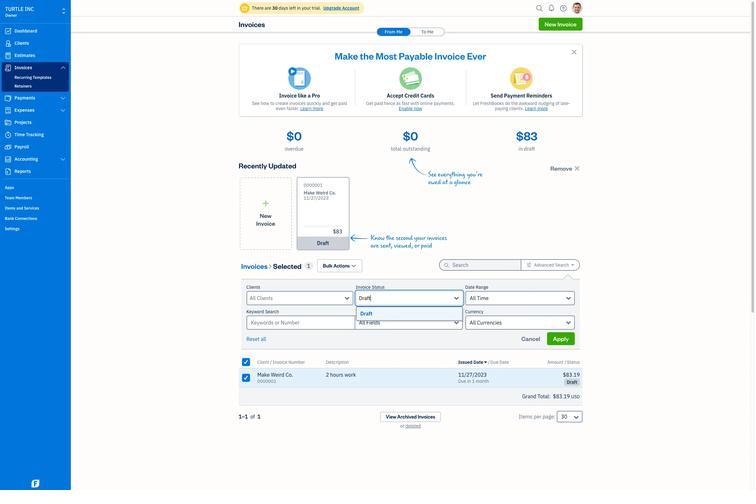 Task type: vqa. For each thing, say whether or not it's contained in the screenshot.
$0.00 USD
no



Task type: locate. For each thing, give the bounding box(es) containing it.
chevrondown image
[[351, 263, 357, 269]]

there are 30 days left in your trial. upgrade account
[[252, 5, 360, 11]]

all inside dropdown button
[[470, 295, 476, 301]]

co. inside make weird co. 0000001
[[286, 372, 293, 378]]

1 horizontal spatial time
[[477, 295, 489, 301]]

$83 in draft
[[517, 128, 538, 152]]

time inside time tracking link
[[14, 132, 25, 138]]

per
[[534, 414, 542, 420]]

1 vertical spatial time
[[477, 295, 489, 301]]

and inside see how to create invoices quickly and get paid even faster.
[[322, 100, 330, 106]]

your right "second"
[[414, 234, 426, 242]]

of
[[556, 100, 560, 106], [251, 414, 255, 420]]

1 horizontal spatial 1
[[307, 263, 310, 269]]

due inside 11/27/2023 due in 1 month
[[459, 378, 467, 384]]

of right 1–1
[[251, 414, 255, 420]]

me inside from me link
[[397, 29, 403, 35]]

due
[[491, 359, 499, 365], [459, 378, 467, 384]]

0 horizontal spatial co.
[[286, 372, 293, 378]]

0 vertical spatial make
[[335, 50, 358, 62]]

from me
[[385, 29, 403, 35]]

expenses link
[[2, 105, 69, 116]]

1 vertical spatial and
[[16, 206, 23, 211]]

make for make the most payable invoice ever
[[335, 50, 358, 62]]

0 vertical spatial clients
[[14, 40, 29, 46]]

chevron large down image down "payroll" link
[[60, 157, 66, 162]]

0 vertical spatial 1
[[307, 263, 310, 269]]

services
[[24, 206, 39, 211]]

30 right page: on the right bottom of page
[[562, 414, 568, 420]]

and left get
[[322, 100, 330, 106]]

1 horizontal spatial new invoice
[[545, 20, 577, 28]]

1 / from the left
[[270, 359, 272, 365]]

1 vertical spatial of
[[251, 414, 255, 420]]

2 me from the left
[[428, 29, 434, 35]]

templates
[[33, 75, 52, 80]]

check image
[[243, 359, 249, 365], [243, 374, 249, 381]]

learn right clients.
[[525, 106, 537, 111]]

0 horizontal spatial your
[[302, 5, 311, 11]]

items
[[5, 206, 15, 211], [519, 414, 533, 420]]

date
[[466, 284, 475, 290], [474, 359, 484, 365], [500, 359, 509, 365]]

$83 for $83 in draft
[[517, 128, 538, 143]]

time down range
[[477, 295, 489, 301]]

project image
[[4, 119, 12, 126]]

0 vertical spatial a
[[308, 92, 311, 99]]

2 more from the left
[[538, 106, 548, 111]]

payroll
[[14, 144, 29, 150]]

time right timer image
[[14, 132, 25, 138]]

1 vertical spatial $83
[[333, 228, 343, 235]]

0 horizontal spatial the
[[360, 50, 374, 62]]

new down notifications image
[[545, 20, 557, 28]]

paying
[[495, 106, 509, 111]]

1 vertical spatial 30
[[562, 414, 568, 420]]

1 horizontal spatial see
[[429, 171, 437, 178]]

all time button
[[466, 291, 575, 305]]

all down the draft
[[359, 320, 365, 326]]

total
[[538, 393, 549, 400]]

main element
[[0, 0, 87, 490]]

$83.19 draft
[[563, 372, 580, 385]]

1 chevron large down image from the top
[[60, 65, 66, 70]]

1 vertical spatial new invoice link
[[240, 177, 292, 250]]

0 horizontal spatial are
[[265, 5, 271, 11]]

of left late- in the right of the page
[[556, 100, 560, 106]]

reports
[[14, 168, 31, 174]]

chart image
[[4, 156, 12, 163]]

the up sent,
[[386, 234, 395, 242]]

owed
[[429, 179, 441, 186]]

$0 up overdue
[[287, 128, 302, 143]]

0 vertical spatial check image
[[243, 359, 249, 365]]

invoices inside view archived invoices or deleted
[[418, 414, 436, 420]]

2 check image from the top
[[243, 374, 249, 381]]

$0 inside "$0 overdue"
[[287, 128, 302, 143]]

pro
[[312, 92, 320, 99]]

invoices link
[[2, 62, 69, 74]]

and down team members
[[16, 206, 23, 211]]

search left caretdown image
[[556, 262, 570, 268]]

me inside to me link
[[428, 29, 434, 35]]

1 horizontal spatial due
[[491, 359, 499, 365]]

1 vertical spatial in
[[519, 146, 523, 152]]

me right to
[[428, 29, 434, 35]]

4 chevron large down image from the top
[[60, 157, 66, 162]]

recently
[[239, 161, 267, 170]]

see inside see how to create invoices quickly and get paid even faster.
[[252, 100, 260, 106]]

plus image
[[262, 200, 270, 207]]

learn right the 'faster.'
[[301, 106, 312, 111]]

/ right client at the left bottom of the page
[[270, 359, 272, 365]]

status
[[372, 284, 385, 290], [567, 359, 580, 365]]

1 vertical spatial 1
[[472, 378, 475, 384]]

usd
[[572, 394, 580, 400]]

1 vertical spatial the
[[512, 100, 518, 106]]

notifications image
[[547, 2, 557, 14]]

Keyword Search text field
[[247, 316, 355, 330]]

a left pro
[[308, 92, 311, 99]]

settings image
[[527, 263, 532, 268]]

me
[[397, 29, 403, 35], [428, 29, 434, 35]]

remove
[[551, 164, 573, 172]]

clients up estimates
[[14, 40, 29, 46]]

payments link
[[2, 92, 69, 104]]

2 vertical spatial make
[[258, 372, 270, 378]]

date for due
[[500, 359, 509, 365]]

0 vertical spatial co.
[[330, 190, 336, 196]]

2 chevron large down image from the top
[[60, 96, 66, 101]]

0 horizontal spatial 1
[[258, 414, 261, 420]]

bulk actions button
[[317, 259, 363, 272]]

0000001 inside 0000001 make weird co. 11/27/2023
[[304, 182, 323, 188]]

learn more for a
[[301, 106, 323, 111]]

you're
[[467, 171, 483, 178]]

time inside all time dropdown button
[[477, 295, 489, 301]]

1 vertical spatial 11/27/2023
[[459, 372, 487, 378]]

co. inside 0000001 make weird co. 11/27/2023
[[330, 190, 336, 196]]

items left per
[[519, 414, 533, 420]]

in
[[297, 5, 301, 11], [519, 146, 523, 152], [468, 378, 471, 384]]

all currencies button
[[466, 316, 575, 330]]

1 horizontal spatial search
[[556, 262, 570, 268]]

1 horizontal spatial weird
[[316, 190, 329, 196]]

description link
[[326, 359, 349, 365]]

1 horizontal spatial $83
[[517, 128, 538, 143]]

all
[[261, 336, 267, 342]]

invoices for paid
[[427, 234, 447, 242]]

2 horizontal spatial the
[[512, 100, 518, 106]]

2 vertical spatial in
[[468, 378, 471, 384]]

0 vertical spatial weird
[[316, 190, 329, 196]]

due down issued
[[459, 378, 467, 384]]

estimate image
[[4, 53, 12, 59]]

0 horizontal spatial 11/27/2023
[[304, 195, 329, 201]]

chevron large down image down 'payments' link
[[60, 108, 66, 113]]

all
[[470, 295, 476, 301], [359, 320, 365, 326], [470, 320, 476, 326]]

status up the draft
[[372, 284, 385, 290]]

search inside dropdown button
[[556, 262, 570, 268]]

learn for a
[[301, 106, 312, 111]]

$83.19
[[563, 372, 580, 378], [553, 393, 570, 400]]

draft
[[524, 146, 535, 152], [317, 240, 329, 246], [567, 379, 578, 385]]

1 vertical spatial 0000001
[[258, 378, 276, 384]]

1 horizontal spatial items
[[519, 414, 533, 420]]

0 vertical spatial or
[[415, 242, 420, 250]]

accept credit cards image
[[400, 67, 422, 90]]

search for advanced search
[[556, 262, 570, 268]]

invoice number link
[[273, 359, 305, 365]]

1 vertical spatial make
[[304, 190, 315, 196]]

1 learn from the left
[[301, 106, 312, 111]]

chevron large down image
[[60, 65, 66, 70], [60, 96, 66, 101], [60, 108, 66, 113], [60, 157, 66, 162]]

all time
[[470, 295, 489, 301]]

me right the from
[[397, 29, 403, 35]]

close image
[[571, 48, 578, 56]]

and inside main element
[[16, 206, 23, 211]]

1 horizontal spatial of
[[556, 100, 560, 106]]

0 horizontal spatial 30
[[272, 5, 278, 11]]

$0 up outstanding
[[403, 128, 418, 143]]

0 horizontal spatial see
[[252, 100, 260, 106]]

are right the there
[[265, 5, 271, 11]]

1 vertical spatial weird
[[271, 372, 285, 378]]

1 vertical spatial see
[[429, 171, 437, 178]]

number
[[289, 359, 305, 365]]

the inside let freshbooks do the awkward nudging of late- paying clients.
[[512, 100, 518, 106]]

1 horizontal spatial me
[[428, 29, 434, 35]]

items down team
[[5, 206, 15, 211]]

items for items per page:
[[519, 414, 533, 420]]

1–1 of 1
[[239, 414, 261, 420]]

draft inside $83 in draft
[[524, 146, 535, 152]]

reports link
[[2, 166, 69, 177]]

1 horizontal spatial co.
[[330, 190, 336, 196]]

1 right 1–1
[[258, 414, 261, 420]]

remove button
[[549, 163, 583, 173]]

know
[[371, 234, 385, 242]]

left
[[289, 5, 296, 11]]

date for issued
[[474, 359, 484, 365]]

1 vertical spatial due
[[459, 378, 467, 384]]

invoices inside see how to create invoices quickly and get paid even faster.
[[290, 100, 306, 106]]

or right the 'viewed,'
[[415, 242, 420, 250]]

1 horizontal spatial a
[[450, 179, 453, 186]]

1 vertical spatial your
[[414, 234, 426, 242]]

accept credit cards get paid twice as fast with online payments. enable now
[[366, 92, 455, 111]]

2 $0 from the left
[[403, 128, 418, 143]]

invoice status
[[356, 284, 385, 290]]

date right caretdown icon
[[500, 359, 509, 365]]

see left how
[[252, 100, 260, 106]]

apply
[[553, 335, 569, 342]]

chevron large down image inside the accounting link
[[60, 157, 66, 162]]

selected
[[273, 261, 302, 270]]

1
[[307, 263, 310, 269], [472, 378, 475, 384], [258, 414, 261, 420]]

me for from me
[[397, 29, 403, 35]]

more down reminders
[[538, 106, 548, 111]]

new down plus icon
[[260, 212, 272, 219]]

view
[[386, 414, 397, 420]]

all down date range
[[470, 295, 476, 301]]

1 vertical spatial clients
[[247, 284, 261, 290]]

clients down invoices button
[[247, 284, 261, 290]]

more for invoice like a pro
[[313, 106, 323, 111]]

1 vertical spatial a
[[450, 179, 453, 186]]

date left caretdown icon
[[474, 359, 484, 365]]

chevron large down image up 'recurring templates' link
[[60, 65, 66, 70]]

items inside items and services link
[[5, 206, 15, 211]]

weird inside 0000001 make weird co. 11/27/2023
[[316, 190, 329, 196]]

see inside "see everything you're owed at a glance"
[[429, 171, 437, 178]]

search right keyword
[[265, 309, 279, 315]]

invoice up create on the top
[[279, 92, 297, 99]]

1 left bulk
[[307, 263, 310, 269]]

/ left status link
[[565, 359, 567, 365]]

0 vertical spatial new invoice
[[545, 20, 577, 28]]

2 / from the left
[[488, 359, 490, 365]]

1 learn more from the left
[[301, 106, 323, 111]]

1 more from the left
[[313, 106, 323, 111]]

awkward
[[519, 100, 538, 106]]

learn more down reminders
[[525, 106, 548, 111]]

chevron large down image for invoices
[[60, 65, 66, 70]]

or down archived
[[400, 423, 405, 429]]

the for know the second your invoices are sent, viewed, or paid
[[386, 234, 395, 242]]

status up $83.19 draft
[[567, 359, 580, 365]]

due right caretdown icon
[[491, 359, 499, 365]]

1 horizontal spatial make
[[304, 190, 315, 196]]

more down pro
[[313, 106, 323, 111]]

$0 inside $0 total outstanding
[[403, 128, 418, 143]]

new invoice down plus icon
[[256, 212, 275, 227]]

0 vertical spatial see
[[252, 100, 260, 106]]

report image
[[4, 168, 12, 175]]

0 vertical spatial are
[[265, 5, 271, 11]]

0 horizontal spatial due
[[459, 378, 467, 384]]

the left most
[[360, 50, 374, 62]]

are
[[265, 5, 271, 11], [371, 242, 379, 250]]

0 horizontal spatial in
[[297, 5, 301, 11]]

all inside keyword search field
[[359, 320, 365, 326]]

cancel button
[[516, 332, 546, 345]]

2 horizontal spatial in
[[519, 146, 523, 152]]

draft list box
[[357, 307, 462, 320]]

see how to create invoices quickly and get paid even faster.
[[252, 100, 347, 111]]

1 vertical spatial new
[[260, 212, 272, 219]]

currency
[[466, 309, 484, 315]]

1 horizontal spatial /
[[488, 359, 490, 365]]

late-
[[561, 100, 570, 106]]

1–1
[[239, 414, 248, 420]]

1 horizontal spatial the
[[386, 234, 395, 242]]

the
[[360, 50, 374, 62], [512, 100, 518, 106], [386, 234, 395, 242]]

advanced search button
[[522, 260, 580, 270]]

1 vertical spatial invoices
[[427, 234, 447, 242]]

the inside know the second your invoices are sent, viewed, or paid
[[386, 234, 395, 242]]

3 / from the left
[[565, 359, 567, 365]]

a right the at in the right top of the page
[[450, 179, 453, 186]]

0000001 inside make weird co. 0000001
[[258, 378, 276, 384]]

2 learn more from the left
[[525, 106, 548, 111]]

new invoice link for invoices
[[539, 18, 583, 31]]

1 horizontal spatial and
[[322, 100, 330, 106]]

2 vertical spatial 1
[[258, 414, 261, 420]]

1 $0 from the left
[[287, 128, 302, 143]]

how
[[261, 100, 269, 106]]

1 vertical spatial co.
[[286, 372, 293, 378]]

now
[[414, 106, 423, 111]]

most
[[376, 50, 397, 62]]

0 horizontal spatial new invoice link
[[240, 177, 292, 250]]

1 left month
[[472, 378, 475, 384]]

0000001 make weird co. 11/27/2023
[[304, 182, 336, 201]]

recurring
[[14, 75, 32, 80]]

1 vertical spatial draft
[[317, 240, 329, 246]]

view archived invoices or deleted
[[386, 414, 436, 429]]

$83.19 right :
[[553, 393, 570, 400]]

invoices for even
[[290, 100, 306, 106]]

all inside dropdown button
[[470, 320, 476, 326]]

$0 for $0 overdue
[[287, 128, 302, 143]]

0 vertical spatial status
[[372, 284, 385, 290]]

1 horizontal spatial new
[[545, 20, 557, 28]]

1 horizontal spatial new invoice link
[[539, 18, 583, 31]]

check image for description link
[[243, 359, 249, 365]]

all down the currency
[[470, 320, 476, 326]]

crown image
[[241, 5, 248, 11]]

work
[[345, 372, 356, 378]]

the right do
[[512, 100, 518, 106]]

0 horizontal spatial draft
[[317, 240, 329, 246]]

1 vertical spatial items
[[519, 414, 533, 420]]

bank connections
[[5, 216, 37, 221]]

learn more down pro
[[301, 106, 323, 111]]

1 check image from the top
[[243, 359, 249, 365]]

chevron large down image inside expenses link
[[60, 108, 66, 113]]

0 horizontal spatial search
[[265, 309, 279, 315]]

invoices
[[290, 100, 306, 106], [427, 234, 447, 242]]

0 horizontal spatial learn
[[301, 106, 312, 111]]

your left "trial."
[[302, 5, 311, 11]]

1 horizontal spatial status
[[567, 359, 580, 365]]

0 horizontal spatial items
[[5, 206, 15, 211]]

timer image
[[4, 132, 12, 138]]

1 horizontal spatial or
[[415, 242, 420, 250]]

2 horizontal spatial draft
[[567, 379, 578, 385]]

see
[[252, 100, 260, 106], [429, 171, 437, 178]]

0 horizontal spatial and
[[16, 206, 23, 211]]

quickly
[[307, 100, 321, 106]]

do
[[505, 100, 511, 106]]

invoices inside main element
[[14, 65, 32, 71]]

see up owed
[[429, 171, 437, 178]]

invoice like a pro image
[[289, 67, 311, 90]]

30 inside items per page: field
[[562, 414, 568, 420]]

1 horizontal spatial more
[[538, 106, 548, 111]]

new invoice down 'go to help' image
[[545, 20, 577, 28]]

your inside know the second your invoices are sent, viewed, or paid
[[414, 234, 426, 242]]

client link
[[258, 359, 270, 365]]

invoices inside know the second your invoices are sent, viewed, or paid
[[427, 234, 447, 242]]

paid inside accept credit cards get paid twice as fast with online payments. enable now
[[375, 100, 383, 106]]

page:
[[543, 414, 556, 420]]

1 vertical spatial are
[[371, 242, 379, 250]]

invoice right "client" link
[[273, 359, 288, 365]]

1 horizontal spatial 11/27/2023
[[459, 372, 487, 378]]

all for all fields
[[359, 320, 365, 326]]

chevron large down image down retainers link
[[60, 96, 66, 101]]

are down know
[[371, 242, 379, 250]]

0 horizontal spatial me
[[397, 29, 403, 35]]

credit
[[405, 92, 420, 99]]

0 vertical spatial draft
[[524, 146, 535, 152]]

2 learn from the left
[[525, 106, 537, 111]]

30 left days
[[272, 5, 278, 11]]

in inside $83 in draft
[[519, 146, 523, 152]]

0 horizontal spatial $0
[[287, 128, 302, 143]]

1 me from the left
[[397, 29, 403, 35]]

0 vertical spatial $83
[[517, 128, 538, 143]]

paid inside see how to create invoices quickly and get paid even faster.
[[339, 100, 347, 106]]

0 vertical spatial 11/27/2023
[[304, 195, 329, 201]]

3 chevron large down image from the top
[[60, 108, 66, 113]]

make inside make weird co. 0000001
[[258, 372, 270, 378]]

0 horizontal spatial invoices
[[290, 100, 306, 106]]

freshbooks image
[[30, 480, 41, 488]]

0 horizontal spatial more
[[313, 106, 323, 111]]

currencies
[[477, 320, 502, 326]]

search for keyword search
[[265, 309, 279, 315]]

chevron large down image for expenses
[[60, 108, 66, 113]]

to me link
[[411, 28, 444, 36]]

keyword search
[[247, 309, 279, 315]]

/ right caretdown icon
[[488, 359, 490, 365]]

1 horizontal spatial $0
[[403, 128, 418, 143]]

paid inside know the second your invoices are sent, viewed, or paid
[[421, 242, 432, 250]]

search
[[556, 262, 570, 268], [265, 309, 279, 315]]

check image left client at the left bottom of the page
[[243, 359, 249, 365]]

new invoice link for know the second your invoices are sent, viewed, or paid
[[240, 177, 292, 250]]

0 horizontal spatial weird
[[271, 372, 285, 378]]

check image left make weird co. 0000001
[[243, 374, 249, 381]]

All Statuses search field
[[359, 294, 455, 302]]

1 horizontal spatial paid
[[375, 100, 383, 106]]

1 horizontal spatial your
[[414, 234, 426, 242]]

$83.19 down status link
[[563, 372, 580, 378]]



Task type: describe. For each thing, give the bounding box(es) containing it.
0 horizontal spatial status
[[372, 284, 385, 290]]

reset
[[247, 336, 260, 342]]

0 vertical spatial $83.19
[[563, 372, 580, 378]]

$0 for $0 total outstanding
[[403, 128, 418, 143]]

Keyword Search field
[[355, 316, 463, 330]]

payments.
[[434, 100, 455, 106]]

know the second your invoices are sent, viewed, or paid
[[371, 234, 447, 250]]

there
[[252, 5, 264, 11]]

even
[[276, 106, 286, 111]]

learn for reminders
[[525, 106, 537, 111]]

search image
[[535, 3, 545, 13]]

view archived invoices link
[[380, 412, 441, 422]]

$0 overdue
[[285, 128, 304, 152]]

trial.
[[312, 5, 321, 11]]

draft inside $83.19 draft
[[567, 379, 578, 385]]

more for send payment reminders
[[538, 106, 548, 111]]

0 vertical spatial your
[[302, 5, 311, 11]]

accounting link
[[2, 154, 69, 165]]

make the most payable invoice ever
[[335, 50, 487, 62]]

deleted
[[406, 423, 421, 429]]

are inside know the second your invoices are sent, viewed, or paid
[[371, 242, 379, 250]]

invoices button
[[241, 261, 268, 271]]

dashboard image
[[4, 28, 12, 34]]

date left range
[[466, 284, 475, 290]]

all fields
[[359, 320, 381, 326]]

payments
[[14, 95, 35, 101]]

$83 for $83
[[333, 228, 343, 235]]

deleted link
[[406, 423, 421, 429]]

overdue
[[285, 146, 304, 152]]

items and services
[[5, 206, 39, 211]]

expense image
[[4, 107, 12, 114]]

times image
[[574, 164, 581, 172]]

weird inside make weird co. 0000001
[[271, 372, 285, 378]]

team members link
[[2, 193, 69, 203]]

/ for client
[[270, 359, 272, 365]]

money image
[[4, 144, 12, 150]]

11/27/2023 inside 0000001 make weird co. 11/27/2023
[[304, 195, 329, 201]]

0 horizontal spatial a
[[308, 92, 311, 99]]

learn more for reminders
[[525, 106, 548, 111]]

make weird co. 0000001
[[258, 372, 293, 384]]

1 inside 11/27/2023 due in 1 month
[[472, 378, 475, 384]]

issued
[[459, 359, 473, 365]]

cancel
[[522, 335, 541, 342]]

Items per page: field
[[557, 411, 583, 423]]

caretdown image
[[572, 263, 574, 268]]

make for make weird co. 0000001
[[258, 372, 270, 378]]

in inside 11/27/2023 due in 1 month
[[468, 378, 471, 384]]

Search text field
[[453, 260, 511, 270]]

chevron large down image for accounting
[[60, 157, 66, 162]]

from
[[385, 29, 396, 35]]

online
[[421, 100, 433, 106]]

payment image
[[4, 95, 12, 101]]

11/27/2023 inside 11/27/2023 due in 1 month
[[459, 372, 487, 378]]

connections
[[15, 216, 37, 221]]

/ for amount
[[565, 359, 567, 365]]

1 vertical spatial $83.19
[[553, 393, 570, 400]]

items per page:
[[519, 414, 556, 420]]

cards
[[421, 92, 435, 99]]

dashboard link
[[2, 25, 69, 37]]

recurring templates link
[[3, 74, 68, 81]]

updated
[[269, 161, 297, 170]]

account
[[342, 5, 360, 11]]

the for make the most payable invoice ever
[[360, 50, 374, 62]]

check image for 2 hours work link
[[243, 374, 249, 381]]

invoice down chevrondown image
[[356, 284, 371, 290]]

or inside know the second your invoices are sent, viewed, or paid
[[415, 242, 420, 250]]

expenses
[[14, 107, 35, 113]]

create
[[276, 100, 288, 106]]

reminders
[[527, 92, 553, 99]]

amount link
[[548, 359, 565, 365]]

0 horizontal spatial of
[[251, 414, 255, 420]]

total
[[391, 146, 402, 152]]

issued date
[[459, 359, 484, 365]]

see for see everything you're owed at a glance
[[429, 171, 437, 178]]

due date
[[491, 359, 509, 365]]

reset all button
[[247, 335, 267, 343]]

team members
[[5, 196, 32, 200]]

invoice left ever
[[435, 50, 465, 62]]

estimates
[[14, 53, 35, 58]]

0 vertical spatial in
[[297, 5, 301, 11]]

date range
[[466, 284, 489, 290]]

get
[[366, 100, 374, 106]]

viewed,
[[394, 242, 413, 250]]

new inside new invoice
[[260, 212, 272, 219]]

1 horizontal spatial clients
[[247, 284, 261, 290]]

payable
[[399, 50, 433, 62]]

of inside let freshbooks do the awkward nudging of late- paying clients.
[[556, 100, 560, 106]]

issued date link
[[459, 359, 488, 365]]

bulk
[[323, 263, 333, 269]]

dashboard
[[14, 28, 37, 34]]

draft
[[361, 311, 373, 317]]

chevron large down image for payments
[[60, 96, 66, 101]]

0 horizontal spatial new invoice
[[256, 212, 275, 227]]

as
[[396, 100, 401, 106]]

accept
[[387, 92, 404, 99]]

advanced search
[[535, 262, 570, 268]]

0 vertical spatial 30
[[272, 5, 278, 11]]

me for to me
[[428, 29, 434, 35]]

make inside 0000001 make weird co. 11/27/2023
[[304, 190, 315, 196]]

items and services link
[[2, 203, 69, 213]]

at
[[443, 179, 448, 186]]

all for all currencies
[[470, 320, 476, 326]]

0 vertical spatial new
[[545, 20, 557, 28]]

retainers
[[14, 84, 32, 89]]

invoice image
[[4, 65, 12, 71]]

all for all time
[[470, 295, 476, 301]]

send payment reminders
[[491, 92, 553, 99]]

retainers link
[[3, 82, 68, 90]]

amount
[[548, 359, 564, 365]]

invoice like a pro
[[279, 92, 320, 99]]

client image
[[4, 40, 12, 47]]

apps
[[5, 185, 14, 190]]

with
[[411, 100, 419, 106]]

settings
[[5, 226, 20, 231]]

apps link
[[2, 183, 69, 192]]

inc
[[25, 6, 34, 12]]

recently updated
[[239, 161, 297, 170]]

estimates link
[[2, 50, 69, 62]]

turtle inc owner
[[5, 6, 34, 18]]

or inside view archived invoices or deleted
[[400, 423, 405, 429]]

All Clients search field
[[250, 294, 345, 302]]

owner
[[5, 13, 17, 18]]

twice
[[384, 100, 395, 106]]

outstanding
[[403, 146, 431, 152]]

2
[[326, 372, 329, 378]]

clients inside clients link
[[14, 40, 29, 46]]

invoice down plus icon
[[256, 220, 275, 227]]

invoice down 'go to help' image
[[558, 20, 577, 28]]

a inside "see everything you're owed at a glance"
[[450, 179, 453, 186]]

bank connections link
[[2, 214, 69, 223]]

month
[[476, 378, 489, 384]]

time tracking
[[14, 132, 44, 138]]

caretdown image
[[485, 360, 487, 365]]

go to help image
[[559, 3, 569, 13]]

items for items and services
[[5, 206, 15, 211]]

send payment reminders image
[[511, 67, 533, 90]]

recurring templates
[[14, 75, 52, 80]]

grand total : $83.19 usd
[[523, 393, 580, 400]]

turtle
[[5, 6, 24, 12]]

see for see how to create invoices quickly and get paid even faster.
[[252, 100, 260, 106]]

:
[[549, 393, 551, 400]]

keyword
[[247, 309, 264, 315]]

fields
[[367, 320, 381, 326]]

description
[[326, 359, 349, 365]]



